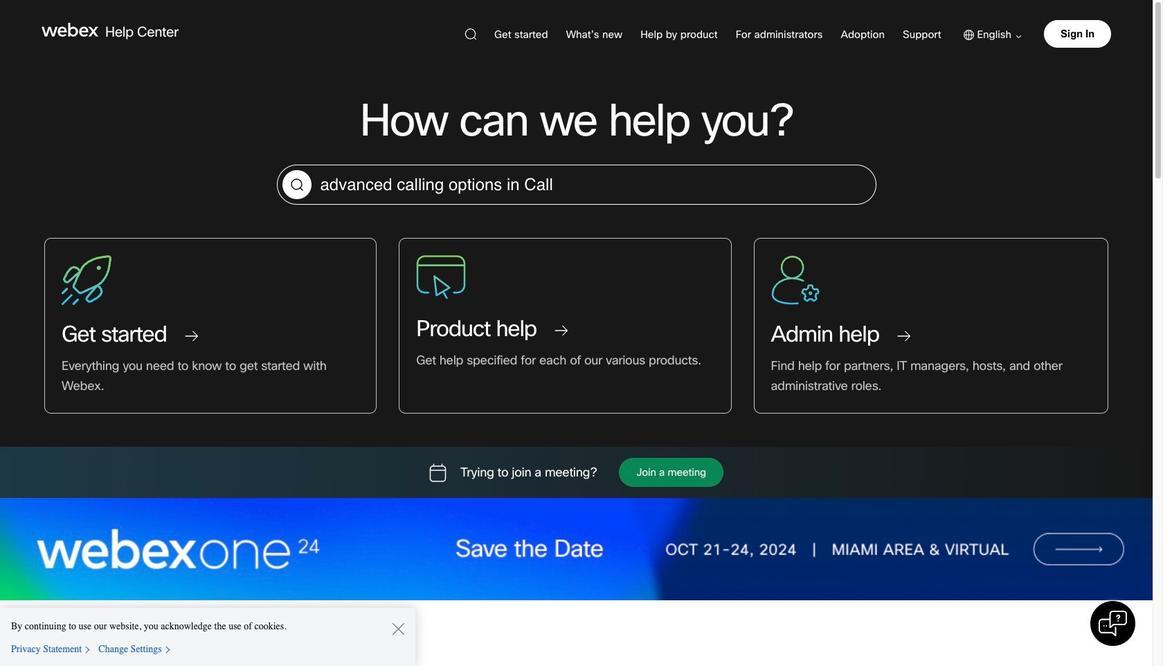 Task type: locate. For each thing, give the bounding box(es) containing it.
chat help image
[[1099, 610, 1127, 638]]

search icon image
[[465, 28, 476, 40], [282, 170, 311, 199]]

1 vertical spatial search icon image
[[282, 170, 311, 199]]

admin help image
[[771, 256, 820, 305]]

webex logo image
[[42, 23, 98, 37]]

privacy alert dialog
[[0, 609, 416, 667]]

1 horizontal spatial search icon image
[[465, 28, 476, 40]]



Task type: describe. For each thing, give the bounding box(es) containing it.
search-input field
[[277, 166, 876, 204]]

get started image
[[62, 256, 112, 305]]

arrow image
[[1012, 35, 1022, 38]]

0 horizontal spatial search icon image
[[282, 170, 311, 199]]

product help image
[[416, 256, 466, 300]]

webexone2024 image
[[0, 499, 1153, 601]]

0 vertical spatial search icon image
[[465, 28, 476, 40]]



Task type: vqa. For each thing, say whether or not it's contained in the screenshot.
search-input field
yes



